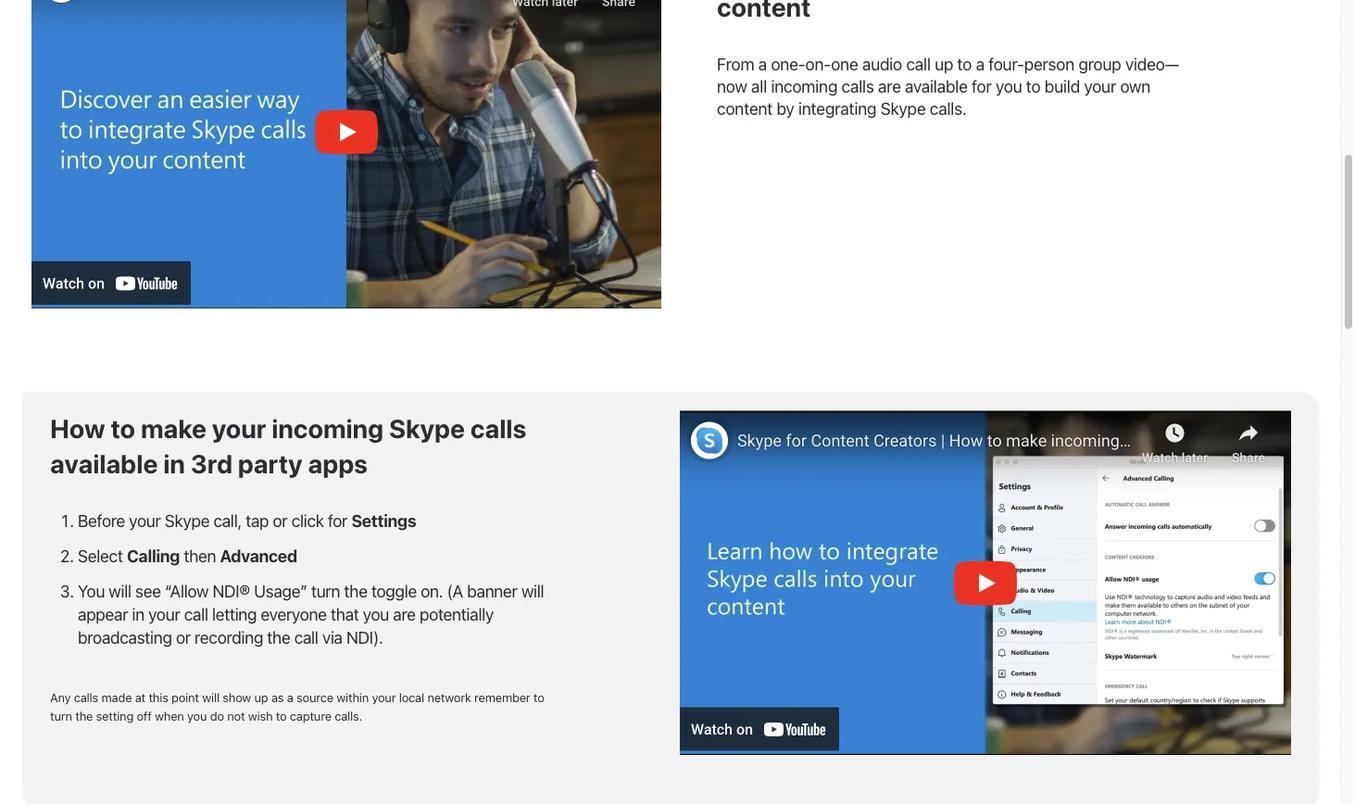 Task type: describe. For each thing, give the bounding box(es) containing it.
how
[[50, 413, 105, 443]]

content
[[717, 98, 773, 118]]

you inside you will see "allow ndi® usage" turn the toggle on. (a banner will appear in your call letting everyone that you are potentially broadcasting or recording the call via ndi).
[[363, 604, 389, 624]]

local
[[399, 691, 424, 704]]

0 vertical spatial the
[[344, 581, 367, 601]]

do
[[210, 709, 224, 723]]

see
[[135, 581, 161, 601]]

video—
[[1125, 54, 1179, 74]]

build
[[1045, 76, 1080, 96]]

on-
[[805, 54, 831, 74]]

to right remember
[[533, 691, 544, 704]]

your inside any calls made at this point will show up as a source within your local network remember to turn the setting off when you do not wish to capture calls.
[[372, 691, 396, 704]]

1 horizontal spatial or
[[273, 510, 287, 530]]

select
[[78, 546, 123, 565]]

ndi).
[[346, 627, 383, 647]]

from
[[717, 54, 754, 74]]

party
[[238, 448, 302, 478]]

available inside from a one-on-one audio call up to a four-person group video— now all incoming calls are available for you to build your own content by integrating skype calls.
[[905, 76, 968, 96]]

at
[[135, 691, 145, 704]]

1 horizontal spatial a
[[758, 54, 767, 74]]

within
[[336, 691, 369, 704]]

when
[[155, 709, 184, 723]]

up inside from a one-on-one audio call up to a four-person group video— now all incoming calls are available for you to build your own content by integrating skype calls.
[[935, 54, 953, 74]]

any calls made at this point will show up as a source within your local network remember to turn the setting off when you do not wish to capture calls.
[[50, 691, 544, 723]]

own
[[1120, 76, 1150, 96]]

your inside you will see "allow ndi® usage" turn the toggle on. (a banner will appear in your call letting everyone that you are potentially broadcasting or recording the call via ndi).
[[148, 604, 180, 624]]

wish
[[248, 709, 273, 723]]

or inside you will see "allow ndi® usage" turn the toggle on. (a banner will appear in your call letting everyone that you are potentially broadcasting or recording the call via ndi).
[[176, 627, 191, 647]]

tap
[[246, 510, 269, 530]]

calls inside any calls made at this point will show up as a source within your local network remember to turn the setting off when you do not wish to capture calls.
[[74, 691, 98, 704]]

appear
[[78, 604, 128, 624]]

incoming inside how to make your incoming skype calls available in 3rd party apps
[[272, 413, 384, 443]]

3rd
[[191, 448, 233, 478]]

everyone
[[261, 604, 327, 624]]

the inside any calls made at this point will show up as a source within your local network remember to turn the setting off when you do not wish to capture calls.
[[75, 709, 93, 723]]

calls. inside any calls made at this point will show up as a source within your local network remember to turn the setting off when you do not wish to capture calls.
[[335, 709, 362, 723]]

available inside how to make your incoming skype calls available in 3rd party apps
[[50, 448, 158, 478]]

turn inside you will see "allow ndi® usage" turn the toggle on. (a banner will appear in your call letting everyone that you are potentially broadcasting or recording the call via ndi).
[[311, 581, 340, 601]]

a inside any calls made at this point will show up as a source within your local network remember to turn the setting off when you do not wish to capture calls.
[[287, 691, 293, 704]]

before
[[78, 510, 125, 530]]

select calling then advanced
[[78, 546, 297, 565]]

2 horizontal spatial will
[[521, 581, 544, 601]]

you will see "allow ndi® usage" turn the toggle on. (a banner will appear in your call letting everyone that you are potentially broadcasting or recording the call via ndi).
[[78, 581, 544, 647]]

recording
[[195, 627, 263, 647]]

capture
[[290, 709, 331, 723]]

to down as
[[276, 709, 287, 723]]

from a one-on-one audio call up to a four-person group video— now all incoming calls are available for you to build your own content by integrating skype calls.
[[717, 54, 1179, 118]]

2 vertical spatial skype
[[165, 510, 209, 530]]

1 vertical spatial for
[[328, 510, 347, 530]]

that
[[331, 604, 359, 624]]

call,
[[213, 510, 242, 530]]

to down the person
[[1026, 76, 1041, 96]]

your up calling
[[129, 510, 161, 530]]

setting
[[96, 709, 133, 723]]

one
[[831, 54, 858, 74]]

ndi®
[[212, 581, 250, 601]]



Task type: locate. For each thing, give the bounding box(es) containing it.
1 horizontal spatial calls
[[470, 413, 526, 443]]

1 vertical spatial calls.
[[335, 709, 362, 723]]

2 vertical spatial calls
[[74, 691, 98, 704]]

0 vertical spatial for
[[972, 76, 992, 96]]

off
[[137, 709, 152, 723]]

0 vertical spatial available
[[905, 76, 968, 96]]

1 horizontal spatial in
[[163, 448, 185, 478]]

call left via
[[294, 627, 318, 647]]

0 vertical spatial turn
[[311, 581, 340, 601]]

source
[[296, 691, 333, 704]]

"allow
[[165, 581, 209, 601]]

a right as
[[287, 691, 293, 704]]

up right audio
[[935, 54, 953, 74]]

now
[[717, 76, 747, 96]]

integrating
[[798, 98, 876, 118]]

0 horizontal spatial turn
[[50, 709, 72, 723]]

0 horizontal spatial are
[[393, 604, 416, 624]]

0 vertical spatial calls.
[[930, 98, 967, 118]]

not
[[227, 709, 245, 723]]

apps
[[308, 448, 368, 478]]

incoming down the on-
[[771, 76, 837, 96]]

you up ndi).
[[363, 604, 389, 624]]

2 vertical spatial you
[[187, 709, 207, 723]]

will left see
[[109, 581, 131, 601]]

up inside any calls made at this point will show up as a source within your local network remember to turn the setting off when you do not wish to capture calls.
[[254, 691, 268, 704]]

for inside from a one-on-one audio call up to a four-person group video— now all incoming calls are available for you to build your own content by integrating skype calls.
[[972, 76, 992, 96]]

the up that
[[344, 581, 367, 601]]

0 horizontal spatial incoming
[[272, 413, 384, 443]]

1 vertical spatial skype
[[389, 413, 465, 443]]

1 horizontal spatial you
[[363, 604, 389, 624]]

calls.
[[930, 98, 967, 118], [335, 709, 362, 723]]

you inside from a one-on-one audio call up to a four-person group video— now all incoming calls are available for you to build your own content by integrating skype calls.
[[996, 76, 1022, 96]]

are inside from a one-on-one audio call up to a four-person group video— now all incoming calls are available for you to build your own content by integrating skype calls.
[[878, 76, 901, 96]]

advanced
[[220, 546, 297, 565]]

before your skype call, tap or click for settings
[[78, 510, 416, 530]]

will up do
[[202, 691, 220, 704]]

your left local
[[372, 691, 396, 704]]

banner
[[467, 581, 517, 601]]

one-
[[771, 54, 805, 74]]

a left four-
[[976, 54, 984, 74]]

in inside how to make your incoming skype calls available in 3rd party apps
[[163, 448, 185, 478]]

a up all
[[758, 54, 767, 74]]

for
[[972, 76, 992, 96], [328, 510, 347, 530]]

0 horizontal spatial skype
[[165, 510, 209, 530]]

1 horizontal spatial skype
[[389, 413, 465, 443]]

calling
[[127, 546, 180, 565]]

are inside you will see "allow ndi® usage" turn the toggle on. (a banner will appear in your call letting everyone that you are potentially broadcasting or recording the call via ndi).
[[393, 604, 416, 624]]

turn up that
[[311, 581, 340, 601]]

you
[[78, 581, 105, 601]]

1 vertical spatial incoming
[[272, 413, 384, 443]]

0 vertical spatial calls
[[842, 76, 874, 96]]

2 horizontal spatial skype
[[881, 98, 926, 118]]

0 vertical spatial or
[[273, 510, 287, 530]]

1 horizontal spatial the
[[267, 627, 290, 647]]

are
[[878, 76, 901, 96], [393, 604, 416, 624]]

calls inside how to make your incoming skype calls available in 3rd party apps
[[470, 413, 526, 443]]

1 horizontal spatial available
[[905, 76, 968, 96]]

2 horizontal spatial the
[[344, 581, 367, 601]]

0 vertical spatial call
[[906, 54, 931, 74]]

all
[[751, 76, 767, 96]]

0 horizontal spatial a
[[287, 691, 293, 704]]

the down the everyone
[[267, 627, 290, 647]]

are down audio
[[878, 76, 901, 96]]

any
[[50, 691, 71, 704]]

skype inside from a one-on-one audio call up to a four-person group video— now all incoming calls are available for you to build your own content by integrating skype calls.
[[881, 98, 926, 118]]

0 horizontal spatial the
[[75, 709, 93, 723]]

broadcasting
[[78, 627, 172, 647]]

or left recording
[[176, 627, 191, 647]]

1 vertical spatial or
[[176, 627, 191, 647]]

in inside you will see "allow ndi® usage" turn the toggle on. (a banner will appear in your call letting everyone that you are potentially broadcasting or recording the call via ndi).
[[132, 604, 144, 624]]

0 vertical spatial you
[[996, 76, 1022, 96]]

0 horizontal spatial you
[[187, 709, 207, 723]]

calls
[[842, 76, 874, 96], [470, 413, 526, 443], [74, 691, 98, 704]]

call inside from a one-on-one audio call up to a four-person group video— now all incoming calls are available for you to build your own content by integrating skype calls.
[[906, 54, 931, 74]]

to
[[957, 54, 972, 74], [1026, 76, 1041, 96], [111, 413, 135, 443], [533, 691, 544, 704], [276, 709, 287, 723]]

0 horizontal spatial for
[[328, 510, 347, 530]]

1 vertical spatial are
[[393, 604, 416, 624]]

1 vertical spatial in
[[132, 604, 144, 624]]

0 horizontal spatial up
[[254, 691, 268, 704]]

made
[[101, 691, 132, 704]]

turn inside any calls made at this point will show up as a source within your local network remember to turn the setting off when you do not wish to capture calls.
[[50, 709, 72, 723]]

1 vertical spatial up
[[254, 691, 268, 704]]

for down four-
[[972, 76, 992, 96]]

toggle
[[371, 581, 417, 601]]

turn
[[311, 581, 340, 601], [50, 709, 72, 723]]

in down the make
[[163, 448, 185, 478]]

(a
[[447, 581, 463, 601]]

by
[[777, 98, 794, 118]]

0 horizontal spatial calls.
[[335, 709, 362, 723]]

1 horizontal spatial up
[[935, 54, 953, 74]]

0 vertical spatial in
[[163, 448, 185, 478]]

available
[[905, 76, 968, 96], [50, 448, 158, 478]]

incoming
[[771, 76, 837, 96], [272, 413, 384, 443]]

the
[[344, 581, 367, 601], [267, 627, 290, 647], [75, 709, 93, 723]]

via
[[322, 627, 342, 647]]

network
[[427, 691, 471, 704]]

0 horizontal spatial calls
[[74, 691, 98, 704]]

calls inside from a one-on-one audio call up to a four-person group video— now all incoming calls are available for you to build your own content by integrating skype calls.
[[842, 76, 874, 96]]

0 vertical spatial incoming
[[771, 76, 837, 96]]

then
[[184, 546, 216, 565]]

incoming inside from a one-on-one audio call up to a four-person group video— now all incoming calls are available for you to build your own content by integrating skype calls.
[[771, 76, 837, 96]]

you down four-
[[996, 76, 1022, 96]]

turn down any
[[50, 709, 72, 723]]

this
[[149, 691, 168, 704]]

to left four-
[[957, 54, 972, 74]]

calls. inside from a one-on-one audio call up to a four-person group video— now all incoming calls are available for you to build your own content by integrating skype calls.
[[930, 98, 967, 118]]

make
[[141, 413, 207, 443]]

audio
[[862, 54, 902, 74]]

you
[[996, 76, 1022, 96], [363, 604, 389, 624], [187, 709, 207, 723]]

are down toggle
[[393, 604, 416, 624]]

for right click
[[328, 510, 347, 530]]

0 horizontal spatial available
[[50, 448, 158, 478]]

in
[[163, 448, 185, 478], [132, 604, 144, 624]]

2 vertical spatial the
[[75, 709, 93, 723]]

1 vertical spatial you
[[363, 604, 389, 624]]

will right banner
[[521, 581, 544, 601]]

0 horizontal spatial or
[[176, 627, 191, 647]]

on.
[[421, 581, 443, 601]]

click
[[291, 510, 324, 530]]

1 horizontal spatial call
[[294, 627, 318, 647]]

1 horizontal spatial turn
[[311, 581, 340, 601]]

incoming up apps
[[272, 413, 384, 443]]

2 horizontal spatial you
[[996, 76, 1022, 96]]

you inside any calls made at this point will show up as a source within your local network remember to turn the setting off when you do not wish to capture calls.
[[187, 709, 207, 723]]

or right tap
[[273, 510, 287, 530]]

your down "group"
[[1084, 76, 1116, 96]]

skype
[[881, 98, 926, 118], [389, 413, 465, 443], [165, 510, 209, 530]]

0 horizontal spatial in
[[132, 604, 144, 624]]

in down see
[[132, 604, 144, 624]]

point
[[171, 691, 199, 704]]

call down "allow
[[184, 604, 208, 624]]

to right how in the bottom of the page
[[111, 413, 135, 443]]

0 horizontal spatial call
[[184, 604, 208, 624]]

call
[[906, 54, 931, 74], [184, 604, 208, 624], [294, 627, 318, 647]]

1 horizontal spatial will
[[202, 691, 220, 704]]

0 vertical spatial are
[[878, 76, 901, 96]]

1 horizontal spatial for
[[972, 76, 992, 96]]

1 horizontal spatial calls.
[[930, 98, 967, 118]]

usage"
[[254, 581, 307, 601]]

remember
[[474, 691, 530, 704]]

your down see
[[148, 604, 180, 624]]

1 vertical spatial call
[[184, 604, 208, 624]]

1 vertical spatial the
[[267, 627, 290, 647]]

1 horizontal spatial incoming
[[771, 76, 837, 96]]

or
[[273, 510, 287, 530], [176, 627, 191, 647]]

your up 3rd at left bottom
[[212, 413, 266, 443]]

call right audio
[[906, 54, 931, 74]]

letting
[[212, 604, 257, 624]]

1 vertical spatial turn
[[50, 709, 72, 723]]

1 horizontal spatial are
[[878, 76, 901, 96]]

potentially
[[420, 604, 494, 624]]

a
[[758, 54, 767, 74], [976, 54, 984, 74], [287, 691, 293, 704]]

your inside from a one-on-one audio call up to a four-person group video— now all incoming calls are available for you to build your own content by integrating skype calls.
[[1084, 76, 1116, 96]]

2 horizontal spatial calls
[[842, 76, 874, 96]]

person
[[1024, 54, 1075, 74]]

1 vertical spatial calls
[[470, 413, 526, 443]]

you left do
[[187, 709, 207, 723]]

how to make your incoming skype calls available in 3rd party apps
[[50, 413, 526, 478]]

as
[[271, 691, 284, 704]]

settings
[[351, 510, 416, 530]]

to inside how to make your incoming skype calls available in 3rd party apps
[[111, 413, 135, 443]]

the left setting
[[75, 709, 93, 723]]

group
[[1079, 54, 1121, 74]]

0 vertical spatial up
[[935, 54, 953, 74]]

1 vertical spatial available
[[50, 448, 158, 478]]

2 horizontal spatial call
[[906, 54, 931, 74]]

will inside any calls made at this point will show up as a source within your local network remember to turn the setting off when you do not wish to capture calls.
[[202, 691, 220, 704]]

four-
[[989, 54, 1024, 74]]

2 horizontal spatial a
[[976, 54, 984, 74]]

2 vertical spatial call
[[294, 627, 318, 647]]

skype inside how to make your incoming skype calls available in 3rd party apps
[[389, 413, 465, 443]]

up
[[935, 54, 953, 74], [254, 691, 268, 704]]

will
[[109, 581, 131, 601], [521, 581, 544, 601], [202, 691, 220, 704]]

your
[[1084, 76, 1116, 96], [212, 413, 266, 443], [129, 510, 161, 530], [148, 604, 180, 624], [372, 691, 396, 704]]

show
[[223, 691, 251, 704]]

your inside how to make your incoming skype calls available in 3rd party apps
[[212, 413, 266, 443]]

0 vertical spatial skype
[[881, 98, 926, 118]]

0 horizontal spatial will
[[109, 581, 131, 601]]

up left as
[[254, 691, 268, 704]]



Task type: vqa. For each thing, say whether or not it's contained in the screenshot.
"in" inside "You Will See "Allow Ndi® Usage" Turn The Toggle On. (A Banner Will Appear In Your Call Letting Everyone That You Are Potentially Broadcasting Or Recording The Call Via Ndi)."
yes



